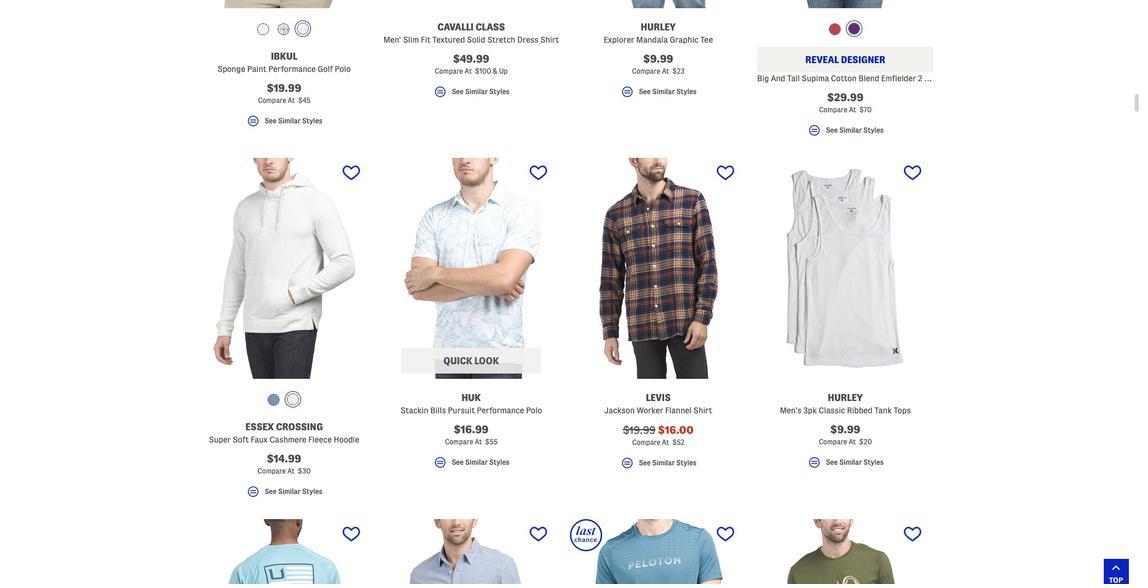 Task type: locate. For each thing, give the bounding box(es) containing it.
similar down $30
[[278, 488, 301, 495]]

cavalli class men' slim fit textured solid stretch dress shirt $49.99 compare at              $100 & up element
[[383, 0, 560, 104]]

polo for $19.99
[[335, 64, 351, 73]]

$9.99
[[644, 53, 673, 64], [831, 424, 861, 435]]

ibkul sponge paint performance golf polo $19.99 compare at              $45 element
[[196, 0, 373, 133]]

1 vertical spatial $9.99
[[831, 424, 861, 435]]

1 horizontal spatial $19.99
[[623, 424, 656, 435]]

fleece
[[308, 435, 332, 444]]

see similar styles down $23
[[639, 88, 697, 95]]

0 horizontal spatial $9.99
[[644, 53, 673, 64]]

see down "$9.99 compare at              $20"
[[826, 459, 838, 466]]

huk stackin bills pursuit performance polo $16.99 compare at              $55 element
[[383, 158, 560, 475]]

hurley men's 3pk classic ribbed tank tops
[[780, 393, 911, 415]]

graphic
[[670, 35, 699, 44]]

similar inside ibkul sponge paint performance golf polo $19.99 compare at              $45 element
[[278, 117, 301, 125]]

see similar styles for see similar styles button corresponding to huk stackin bills pursuit performance polo $16.99 compare at              $55 element
[[452, 459, 510, 466]]

see similar styles down $45
[[265, 117, 322, 125]]

0 vertical spatial hurley
[[641, 22, 676, 32]]

solid
[[467, 35, 486, 44]]

$19.99 down worker
[[623, 424, 656, 435]]

list box up crossing
[[265, 391, 304, 410]]

similar inside "reveal designer big and tall supima cotton blend emfielder 2 sport polo $29.99 compare at              $70" element
[[840, 126, 862, 134]]

1 vertical spatial hurley
[[828, 393, 863, 403]]

styles down up
[[489, 88, 510, 95]]

see down $19.99 $16.00 compare at              $52
[[639, 459, 651, 467]]

see similar styles down $55 at the left
[[452, 459, 510, 466]]

see similar styles button
[[383, 85, 560, 104], [570, 85, 747, 104], [196, 114, 373, 133], [757, 123, 934, 142], [383, 455, 560, 475], [757, 455, 934, 475], [570, 456, 747, 475], [196, 485, 373, 504]]

see similar styles inside levis jackson worker flannel shirt compare at              $52 element
[[639, 459, 697, 467]]

similar for levis jackson worker flannel shirt compare at              $52 element
[[652, 459, 675, 467]]

see
[[452, 88, 464, 95], [639, 88, 651, 95], [265, 117, 277, 125], [826, 126, 838, 134], [452, 459, 464, 466], [826, 459, 838, 466], [639, 459, 651, 467], [265, 488, 277, 495]]

see similar styles down $52
[[639, 459, 697, 467]]

similar down $45
[[278, 117, 301, 125]]

styles down $30
[[302, 488, 322, 495]]

styles inside essex crossing super soft faux cashmere fleece hoodie $14.99 compare at              $30 element
[[302, 488, 322, 495]]

$19.99 inside the $19.99 compare at              $45
[[267, 82, 301, 93]]

$19.99
[[267, 82, 301, 93], [623, 424, 656, 435]]

see similar styles button inside "reveal designer big and tall supima cotton blend emfielder 2 sport polo $29.99 compare at              $70" element
[[757, 123, 934, 142]]

$19.99 for $16.00
[[623, 424, 656, 435]]

$100 &
[[475, 67, 498, 75]]

$9.99 for hurley explorer mandala graphic tee
[[644, 53, 673, 64]]

top
[[1109, 576, 1123, 584]]

similar down $52
[[652, 459, 675, 467]]

see similar styles down $20
[[826, 459, 884, 466]]

styles inside "reveal designer big and tall supima cotton blend emfielder 2 sport polo $29.99 compare at              $70" element
[[864, 126, 884, 134]]

1 horizontal spatial $9.99
[[831, 424, 861, 435]]

hurley up mandala at right
[[641, 22, 676, 32]]

t3 double pocket work shirt image
[[383, 519, 560, 584]]

0 horizontal spatial $19.99
[[267, 82, 301, 93]]

quick
[[444, 356, 473, 366]]

compare down classic
[[819, 438, 847, 445]]

list box inside ibkul sponge paint performance golf polo $19.99 compare at              $45 element
[[255, 20, 314, 40]]

$9.99 down mandala at right
[[644, 53, 673, 64]]

see down $16.99 compare at              $55
[[452, 459, 464, 466]]

emfielder
[[881, 73, 916, 83]]

see down '$49.99 compare at              $100 & up'
[[452, 88, 464, 95]]

compare for men's
[[819, 438, 847, 445]]

$16.99 compare at              $55
[[445, 424, 498, 445]]

levis
[[646, 393, 671, 403]]

0 vertical spatial shirt
[[540, 35, 559, 44]]

performance
[[268, 64, 316, 73], [477, 406, 524, 415]]

see for see similar styles button related to the hurley men's 3pk classic ribbed tank tops $9.99 compare at              $20 element
[[826, 459, 838, 466]]

1 vertical spatial shirt
[[694, 406, 712, 415]]

$9.99 down classic
[[831, 424, 861, 435]]

multi image
[[278, 23, 289, 35]]

pursuit
[[448, 406, 475, 415]]

see inside hurley explorer mandala graphic tee $9.99 compare at              $23 element
[[639, 88, 651, 95]]

see similar styles button down $14.99 compare at              $30
[[196, 485, 373, 504]]

see similar styles for see similar styles button associated with hurley explorer mandala graphic tee $9.99 compare at              $23 element
[[639, 88, 697, 95]]

compare inside $9.99 compare at              $23
[[632, 67, 661, 75]]

see inside cavalli class men' slim fit textured solid stretch dress shirt $49.99 compare at              $100 & up element
[[452, 88, 464, 95]]

0 horizontal spatial hurley
[[641, 22, 676, 32]]

compare
[[435, 67, 463, 75], [632, 67, 661, 75], [258, 96, 286, 104], [819, 106, 848, 113], [445, 438, 473, 445], [819, 438, 847, 445], [632, 438, 661, 446], [258, 467, 286, 475]]

see inside the hurley men's 3pk classic ribbed tank tops $9.99 compare at              $20 element
[[826, 459, 838, 466]]

see similar styles button for levis jackson worker flannel shirt compare at              $52 element
[[570, 456, 747, 475]]

see similar styles inside huk stackin bills pursuit performance polo $16.99 compare at              $55 element
[[452, 459, 510, 466]]

compare down $29.99
[[819, 106, 848, 113]]

see similar styles button down $19.99 $16.00 compare at              $52
[[570, 456, 747, 475]]

polo inside huk stackin bills pursuit performance polo
[[526, 406, 542, 415]]

see down '$29.99 compare at              $70'
[[826, 126, 838, 134]]

jackson
[[605, 406, 635, 415]]

essex crossing super soft faux cashmere fleece hoodie $14.99 compare at              $30 element
[[196, 158, 373, 504]]

similar inside the hurley men's 3pk classic ribbed tank tops $9.99 compare at              $20 element
[[840, 459, 862, 466]]

polo inside ibkul sponge paint performance golf polo
[[335, 64, 351, 73]]

see similar styles button down $16.99 compare at              $55
[[383, 455, 560, 475]]

see inside "reveal designer big and tall supima cotton blend emfielder 2 sport polo $29.99 compare at              $70" element
[[826, 126, 838, 134]]

0 vertical spatial $9.99
[[644, 53, 673, 64]]

see similar styles button for "reveal designer big and tall supima cotton blend emfielder 2 sport polo $29.99 compare at              $70" element
[[757, 123, 934, 142]]

men's 3pk classic ribbed tank tops image
[[757, 158, 934, 379]]

similar inside levis jackson worker flannel shirt compare at              $52 element
[[652, 459, 675, 467]]

0 vertical spatial $19.99
[[267, 82, 301, 93]]

sponge
[[218, 64, 245, 73]]

blend
[[859, 73, 880, 83]]

see for see similar styles button inside the "reveal designer big and tall supima cotton blend emfielder 2 sport polo $29.99 compare at              $70" element
[[826, 126, 838, 134]]

reveal designer big and tall supima cotton blend emfielder 2 sport polo $29.99 compare at              $70 element
[[757, 0, 963, 142]]

styles for see similar styles button for ibkul sponge paint performance golf polo $19.99 compare at              $45 element
[[302, 117, 322, 125]]

styles down $20
[[864, 459, 884, 466]]

compare down $16.99
[[445, 438, 473, 445]]

$49.99
[[453, 53, 490, 64]]

see down $9.99 compare at              $23
[[639, 88, 651, 95]]

cotton
[[831, 73, 857, 83]]

see similar styles down the $70
[[826, 126, 884, 134]]

worker
[[637, 406, 664, 415]]

see similar styles button down the $19.99 compare at              $45 at the left top of the page
[[196, 114, 373, 133]]

huk
[[462, 393, 481, 403]]

similar inside hurley explorer mandala graphic tee $9.99 compare at              $23 element
[[652, 88, 675, 95]]

styles for see similar styles button inside the "reveal designer big and tall supima cotton blend emfielder 2 sport polo $29.99 compare at              $70" element
[[864, 126, 884, 134]]

1 horizontal spatial polo
[[526, 406, 542, 415]]

compare down the $16.00
[[632, 438, 661, 446]]

1 horizontal spatial hurley
[[828, 393, 863, 403]]

see down the $19.99 compare at              $45 at the left top of the page
[[265, 117, 277, 125]]

swift short sleeve tech t-shirt image
[[570, 519, 747, 584]]

hurley up classic
[[828, 393, 863, 403]]

up
[[499, 67, 508, 75]]

see similar styles for see similar styles button related to essex crossing super soft faux cashmere fleece hoodie $14.99 compare at              $30 element
[[265, 488, 322, 495]]

stretch
[[487, 35, 516, 44]]

shirt inside levis jackson worker flannel shirt
[[694, 406, 712, 415]]

see similar styles button for huk stackin bills pursuit performance polo $16.99 compare at              $55 element
[[383, 455, 560, 475]]

see similar styles for see similar styles button related to the hurley men's 3pk classic ribbed tank tops $9.99 compare at              $20 element
[[826, 459, 884, 466]]

see inside ibkul sponge paint performance golf polo $19.99 compare at              $45 element
[[265, 117, 277, 125]]

hurley explorer mandala graphic tee $9.99 compare at              $23 element
[[570, 0, 747, 104]]

upf 50 hook and bars flag pursuit long sleeve performance top image
[[196, 519, 373, 584]]

list box inside essex crossing super soft faux cashmere fleece hoodie $14.99 compare at              $30 element
[[265, 391, 304, 410]]

hurley inside "hurley men's 3pk classic ribbed tank tops"
[[828, 393, 863, 403]]

0 horizontal spatial shirt
[[540, 35, 559, 44]]

$9.99 inside $9.99 compare at              $23
[[644, 53, 673, 64]]

similar inside huk stackin bills pursuit performance polo $16.99 compare at              $55 element
[[465, 459, 488, 466]]

$23
[[672, 67, 685, 75]]

$20
[[859, 438, 872, 445]]

styles inside huk stackin bills pursuit performance polo $16.99 compare at              $55 element
[[489, 459, 510, 466]]

compare down mandala at right
[[632, 67, 661, 75]]

$19.99 inside $19.99 $16.00 compare at              $52
[[623, 424, 656, 435]]

navy multi image
[[297, 23, 309, 34]]

0 horizontal spatial polo
[[335, 64, 351, 73]]

hurley
[[641, 22, 676, 32], [828, 393, 863, 403]]

bills
[[430, 406, 446, 415]]

list box down big and tall supima cotton blend emfielder 2 sport polo image
[[826, 20, 865, 40]]

similar down $20
[[840, 459, 862, 466]]

see down $14.99 compare at              $30
[[265, 488, 277, 495]]

similar down the $70
[[840, 126, 862, 134]]

shirt
[[540, 35, 559, 44], [694, 406, 712, 415]]

compare for stackin
[[445, 438, 473, 445]]

see inside essex crossing super soft faux cashmere fleece hoodie $14.99 compare at              $30 element
[[265, 488, 277, 495]]

see similar styles down $100 & on the top left of the page
[[452, 88, 510, 95]]

compare for explorer
[[632, 67, 661, 75]]

1 horizontal spatial shirt
[[694, 406, 712, 415]]

compare down $14.99
[[258, 467, 286, 475]]

list box for essex
[[265, 391, 304, 410]]

styles inside the hurley men's 3pk classic ribbed tank tops $9.99 compare at              $20 element
[[864, 459, 884, 466]]

3pk
[[803, 406, 817, 415]]

see for see similar styles button below $100 & on the top left of the page
[[452, 88, 464, 95]]

see inside huk stackin bills pursuit performance polo $16.99 compare at              $55 element
[[452, 459, 464, 466]]

shirt right flannel
[[694, 406, 712, 415]]

shirt right dress
[[540, 35, 559, 44]]

compare inside the $19.99 compare at              $45
[[258, 96, 286, 104]]

list box for ibkul
[[255, 20, 314, 40]]

classic
[[819, 406, 845, 415]]

similar down $100 & on the top left of the page
[[465, 88, 488, 95]]

see similar styles
[[452, 88, 510, 95], [639, 88, 697, 95], [265, 117, 322, 125], [826, 126, 884, 134], [452, 459, 510, 466], [826, 459, 884, 466], [639, 459, 697, 467], [265, 488, 322, 495]]

designer
[[841, 55, 886, 65]]

see similar styles button for essex crossing super soft faux cashmere fleece hoodie $14.99 compare at              $30 element
[[196, 485, 373, 504]]

list box inside "reveal designer big and tall supima cotton blend emfielder 2 sport polo $29.99 compare at              $70" element
[[826, 20, 865, 40]]

$19.99 compare at              $45
[[258, 82, 310, 104]]

$19.99 $16.00 compare at              $52
[[623, 424, 694, 446]]

see inside levis jackson worker flannel shirt compare at              $52 element
[[639, 459, 651, 467]]

styles for see similar styles button related to the hurley men's 3pk classic ribbed tank tops $9.99 compare at              $20 element
[[864, 459, 884, 466]]

quick look
[[444, 356, 499, 366]]

performance down huk
[[477, 406, 524, 415]]

compare inside "$9.99 compare at              $20"
[[819, 438, 847, 445]]

similar down $23
[[652, 88, 675, 95]]

tank
[[875, 406, 892, 415]]

styles for levis jackson worker flannel shirt compare at              $52 element's see similar styles button
[[677, 459, 697, 467]]

compare inside '$29.99 compare at              $70'
[[819, 106, 848, 113]]

list box down sponge paint performance golf polo image
[[255, 20, 314, 40]]

supima
[[802, 73, 829, 83]]

see similar styles inside ibkul sponge paint performance golf polo $19.99 compare at              $45 element
[[265, 117, 322, 125]]

styles inside hurley explorer mandala graphic tee $9.99 compare at              $23 element
[[677, 88, 697, 95]]

performance down ibkul
[[268, 64, 316, 73]]

$55
[[485, 438, 498, 445]]

compare left $45
[[258, 96, 286, 104]]

0 vertical spatial performance
[[268, 64, 316, 73]]

ibkul
[[271, 51, 297, 61]]

see similar styles button down '$29.99 compare at              $70'
[[757, 123, 934, 142]]

styles down $52
[[677, 459, 697, 467]]

compare inside $19.99 $16.00 compare at              $52
[[632, 438, 661, 446]]

see similar styles inside hurley explorer mandala graphic tee $9.99 compare at              $23 element
[[639, 88, 697, 95]]

styles inside levis jackson worker flannel shirt compare at              $52 element
[[677, 459, 697, 467]]

styles down $45
[[302, 117, 322, 125]]

compare down $49.99
[[435, 67, 463, 75]]

textured
[[432, 35, 465, 44]]

styles down $55 at the left
[[489, 459, 510, 466]]

hurley for hurley men's 3pk classic ribbed tank tops
[[828, 393, 863, 403]]

0 horizontal spatial performance
[[268, 64, 316, 73]]

flannel
[[665, 406, 692, 415]]

$19.99 up $45
[[267, 82, 301, 93]]

$49.99 compare at              $100 & up
[[435, 53, 508, 75]]

see for see similar styles button related to essex crossing super soft faux cashmere fleece hoodie $14.99 compare at              $30 element
[[265, 488, 277, 495]]

styles
[[489, 88, 510, 95], [677, 88, 697, 95], [302, 117, 322, 125], [864, 126, 884, 134], [489, 459, 510, 466], [864, 459, 884, 466], [677, 459, 697, 467], [302, 488, 322, 495]]

see similar styles inside cavalli class men' slim fit textured solid stretch dress shirt $49.99 compare at              $100 & up element
[[452, 88, 510, 95]]

1 horizontal spatial performance
[[477, 406, 524, 415]]

hurley inside hurley explorer mandala graphic tee
[[641, 22, 676, 32]]

hurley explorer mandala graphic tee
[[604, 22, 713, 44]]

styles inside ibkul sponge paint performance golf polo $19.99 compare at              $45 element
[[302, 117, 322, 125]]

men's
[[780, 406, 802, 415]]

$9.99 inside "$9.99 compare at              $20"
[[831, 424, 861, 435]]

styles inside cavalli class men' slim fit textured solid stretch dress shirt $49.99 compare at              $100 & up element
[[489, 88, 510, 95]]

top link
[[1104, 559, 1129, 584]]

1 vertical spatial $19.99
[[623, 424, 656, 435]]

paint
[[247, 64, 267, 73]]

hurley men's 3pk classic ribbed tank tops $9.99 compare at              $20 element
[[757, 158, 934, 475]]

compare inside '$49.99 compare at              $100 & up'
[[435, 67, 463, 75]]

styles down $23
[[677, 88, 697, 95]]

see similar styles button down $9.99 compare at              $23
[[570, 85, 747, 104]]

see similar styles for see similar styles button below $100 & on the top left of the page
[[452, 88, 510, 95]]

polo
[[335, 64, 351, 73], [947, 73, 963, 83], [526, 406, 542, 415]]

styles for see similar styles button associated with hurley explorer mandala graphic tee $9.99 compare at              $23 element
[[677, 88, 697, 95]]

see similar styles inside essex crossing super soft faux cashmere fleece hoodie $14.99 compare at              $30 element
[[265, 488, 322, 495]]

compare inside $14.99 compare at              $30
[[258, 467, 286, 475]]

see similar styles button for hurley explorer mandala graphic tee $9.99 compare at              $23 element
[[570, 85, 747, 104]]

styles down the $70
[[864, 126, 884, 134]]

similar
[[465, 88, 488, 95], [652, 88, 675, 95], [278, 117, 301, 125], [840, 126, 862, 134], [465, 459, 488, 466], [840, 459, 862, 466], [652, 459, 675, 467], [278, 488, 301, 495]]

see similar styles button down "$9.99 compare at              $20"
[[757, 455, 934, 475]]

list box
[[255, 20, 314, 40], [826, 20, 865, 40], [265, 391, 304, 410]]

see similar styles button for ibkul sponge paint performance golf polo $19.99 compare at              $45 element
[[196, 114, 373, 133]]

see similar styles inside the hurley men's 3pk classic ribbed tank tops $9.99 compare at              $20 element
[[826, 459, 884, 466]]

see similar styles down $30
[[265, 488, 322, 495]]

logo tee image
[[757, 519, 934, 584]]

similar for huk stackin bills pursuit performance polo $16.99 compare at              $55 element
[[465, 459, 488, 466]]

blue multi image
[[257, 23, 269, 35]]

see similar styles inside "reveal designer big and tall supima cotton blend emfielder 2 sport polo $29.99 compare at              $70" element
[[826, 126, 884, 134]]

styles for see similar styles button below $100 & on the top left of the page
[[489, 88, 510, 95]]

similar inside essex crossing super soft faux cashmere fleece hoodie $14.99 compare at              $30 element
[[278, 488, 301, 495]]

2 horizontal spatial polo
[[947, 73, 963, 83]]

slim
[[403, 35, 419, 44]]

similar down $55 at the left
[[465, 459, 488, 466]]

compare inside $16.99 compare at              $55
[[445, 438, 473, 445]]

see for see similar styles button corresponding to huk stackin bills pursuit performance polo $16.99 compare at              $55 element
[[452, 459, 464, 466]]

1 vertical spatial performance
[[477, 406, 524, 415]]



Task type: describe. For each thing, give the bounding box(es) containing it.
chili pepper image
[[829, 23, 841, 35]]

compare for crossing
[[258, 467, 286, 475]]

essex
[[246, 422, 274, 432]]

stackin
[[401, 406, 429, 415]]

$52
[[673, 438, 685, 446]]

sponge paint performance golf polo image
[[196, 0, 373, 8]]

$30
[[298, 467, 311, 475]]

big
[[757, 73, 769, 83]]

essex crossing super soft faux cashmere fleece hoodie
[[209, 422, 359, 444]]

see similar styles for see similar styles button for ibkul sponge paint performance golf polo $19.99 compare at              $45 element
[[265, 117, 322, 125]]

see similar styles button down $100 & on the top left of the page
[[383, 85, 560, 104]]

tee
[[701, 35, 713, 44]]

$45
[[298, 96, 310, 104]]

polo for $16.99
[[526, 406, 542, 415]]

see for see similar styles button associated with hurley explorer mandala graphic tee $9.99 compare at              $23 element
[[639, 88, 651, 95]]

similar inside cavalli class men' slim fit textured solid stretch dress shirt $49.99 compare at              $100 & up element
[[465, 88, 488, 95]]

similar for the hurley men's 3pk classic ribbed tank tops $9.99 compare at              $20 element
[[840, 459, 862, 466]]

$70
[[860, 106, 872, 113]]

similar for hurley explorer mandala graphic tee $9.99 compare at              $23 element
[[652, 88, 675, 95]]

super soft faux cashmere fleece hoodie image
[[196, 158, 373, 379]]

reveal designer
[[806, 55, 886, 65]]

$9.99 for hurley men's 3pk classic ribbed tank tops
[[831, 424, 861, 435]]

big and tall supima cotton blend emfielder 2 sport polo image
[[757, 0, 934, 8]]

faux
[[251, 435, 268, 444]]

big and tall supima cotton blend emfielder 2 sport polo
[[757, 73, 963, 83]]

list box for $29.99
[[826, 20, 865, 40]]

explorer
[[604, 35, 635, 44]]

hoodie
[[334, 435, 359, 444]]

tall
[[787, 73, 800, 83]]

golf
[[318, 64, 333, 73]]

$19.99 for compare
[[267, 82, 301, 93]]

explorer mandala graphic tee image
[[570, 0, 747, 8]]

$16.99
[[454, 424, 489, 435]]

see similar styles button for the hurley men's 3pk classic ribbed tank tops $9.99 compare at              $20 element
[[757, 455, 934, 475]]

crossing
[[276, 422, 323, 432]]

$29.99 compare at              $70
[[819, 92, 872, 113]]

moonlight blue image
[[268, 394, 279, 406]]

super
[[209, 435, 231, 444]]

ribbed
[[847, 406, 873, 415]]

cavalli
[[438, 22, 474, 32]]

similar for ibkul sponge paint performance golf polo $19.99 compare at              $45 element
[[278, 117, 301, 125]]

cavalli class men' slim fit textured solid stretch dress shirt
[[384, 22, 559, 44]]

see for see similar styles button for ibkul sponge paint performance golf polo $19.99 compare at              $45 element
[[265, 117, 277, 125]]

stackin bills pursuit performance polo image
[[383, 158, 560, 379]]

$9.99 compare at              $23
[[632, 53, 685, 75]]

oatmeal image
[[287, 393, 299, 405]]

mandala
[[636, 35, 668, 44]]

performance inside huk stackin bills pursuit performance polo
[[477, 406, 524, 415]]

and
[[771, 73, 786, 83]]

levis jackson worker flannel shirt
[[605, 393, 712, 415]]

styles for see similar styles button corresponding to huk stackin bills pursuit performance polo $16.99 compare at              $55 element
[[489, 459, 510, 466]]

compare for sponge
[[258, 96, 286, 104]]

fit
[[421, 35, 431, 44]]

ibkul sponge paint performance golf polo
[[218, 51, 351, 73]]

similar for "reveal designer big and tall supima cotton blend emfielder 2 sport polo $29.99 compare at              $70" element
[[840, 126, 862, 134]]

similar for essex crossing super soft faux cashmere fleece hoodie $14.99 compare at              $30 element
[[278, 488, 301, 495]]

$29.99
[[828, 92, 864, 103]]

dress
[[517, 35, 539, 44]]

see for levis jackson worker flannel shirt compare at              $52 element's see similar styles button
[[639, 459, 651, 467]]

reveal
[[806, 55, 839, 65]]

see similar styles for levis jackson worker flannel shirt compare at              $52 element's see similar styles button
[[639, 459, 697, 467]]

deep grape image
[[849, 23, 860, 34]]

hurley for hurley explorer mandala graphic tee
[[641, 22, 676, 32]]

sport
[[924, 73, 945, 83]]

class
[[476, 22, 505, 32]]

performance inside ibkul sponge paint performance golf polo
[[268, 64, 316, 73]]

men'
[[384, 35, 401, 44]]

tops
[[894, 406, 911, 415]]

$9.99 compare at              $20
[[819, 424, 872, 445]]

huk stackin bills pursuit performance polo
[[401, 393, 542, 415]]

levis jackson worker flannel shirt compare at              $52 element
[[570, 158, 747, 475]]

shirt inside the cavalli class men' slim fit textured solid stretch dress shirt
[[540, 35, 559, 44]]

styles for see similar styles button related to essex crossing super soft faux cashmere fleece hoodie $14.99 compare at              $30 element
[[302, 488, 322, 495]]

compare for class
[[435, 67, 463, 75]]

soft
[[233, 435, 249, 444]]

2
[[918, 73, 923, 83]]

$16.00
[[658, 424, 694, 435]]

see similar styles for see similar styles button inside the "reveal designer big and tall supima cotton blend emfielder 2 sport polo $29.99 compare at              $70" element
[[826, 126, 884, 134]]

$14.99 compare at              $30
[[258, 453, 311, 475]]

quick look link
[[401, 348, 542, 373]]

jackson worker flannel shirt image
[[570, 158, 747, 379]]

cashmere
[[270, 435, 307, 444]]

$14.99
[[267, 453, 301, 464]]

look
[[475, 356, 499, 366]]



Task type: vqa. For each thing, say whether or not it's contained in the screenshot.
Kitchen
no



